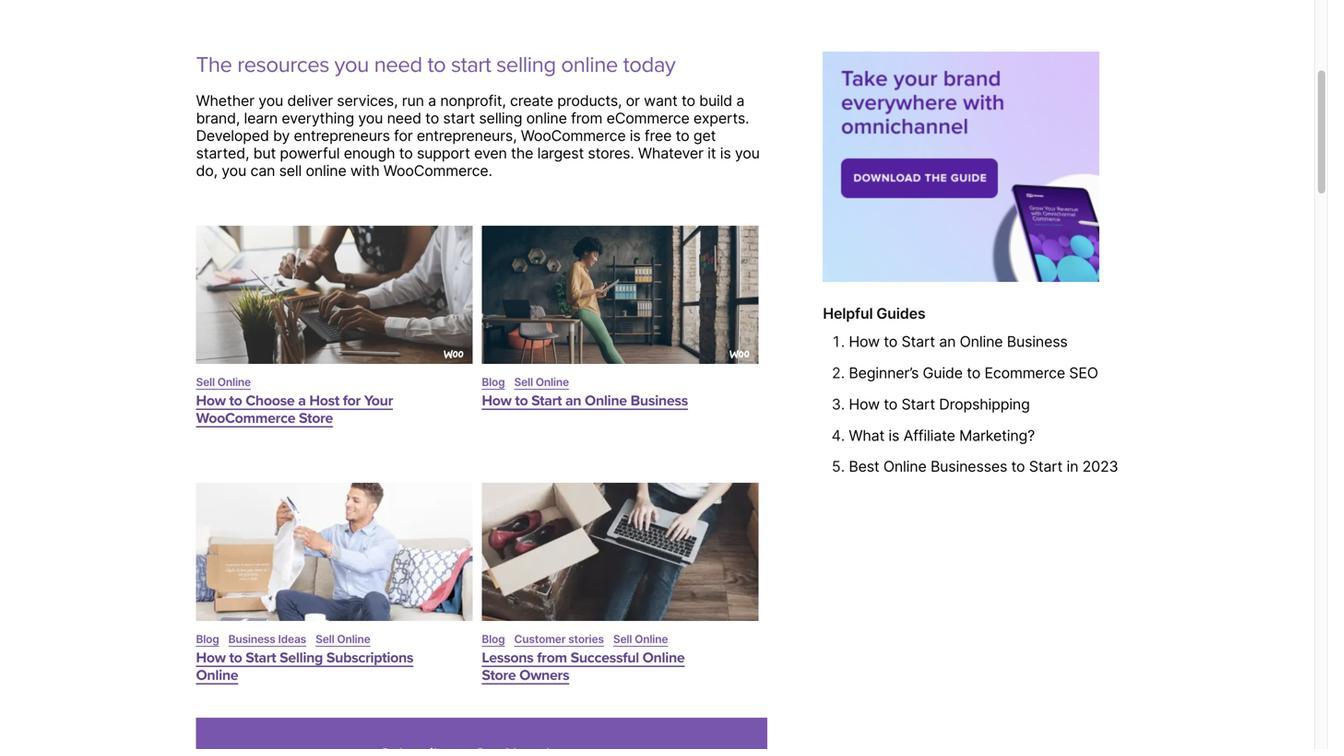 Task type: locate. For each thing, give the bounding box(es) containing it.
guides
[[877, 305, 926, 323]]

a left host
[[298, 392, 306, 410]]

best
[[849, 458, 880, 476]]

blog inside blog sell online how to start an online business
[[482, 376, 505, 389]]

sell inside blog sell online how to start an online business
[[514, 376, 533, 389]]

sell
[[196, 376, 215, 389], [514, 376, 533, 389], [316, 633, 334, 647], [613, 633, 632, 647]]

need up enough
[[387, 109, 421, 127]]

a right build
[[736, 92, 745, 110]]

support
[[417, 144, 470, 162]]

selling
[[496, 52, 556, 79], [479, 109, 522, 127]]

marketing?
[[959, 427, 1035, 445]]

store right the choose
[[299, 410, 333, 427]]

sell inside sell online how to choose a host for your woocommerce store
[[196, 376, 215, 389]]

ideas
[[278, 633, 306, 647]]

by
[[273, 127, 290, 145]]

businesses
[[931, 458, 1007, 476]]

woocommerce
[[521, 127, 626, 145], [196, 410, 295, 427]]

today
[[623, 52, 675, 79]]

is right it
[[720, 144, 731, 162]]

how to start an online business image
[[482, 226, 759, 364]]

0 horizontal spatial a
[[298, 392, 306, 410]]

how to start selling subscriptions online link
[[196, 650, 413, 685]]

beginner's guide to ecommerce seo
[[849, 364, 1098, 382]]

started,
[[196, 144, 249, 162]]

sell inside blog customer stories sell online lessons from successful online store owners
[[613, 633, 632, 647]]

in
[[1067, 458, 1079, 476]]

a right run
[[428, 92, 436, 110]]

0 horizontal spatial from
[[537, 650, 567, 667]]

everything
[[282, 109, 354, 127]]

start inside blog business ideas sell online how to start selling subscriptions online
[[246, 650, 276, 667]]

from up stores.
[[571, 109, 603, 127]]

guide
[[923, 364, 963, 382]]

to inside blog sell online how to start an online business
[[515, 392, 528, 410]]

from
[[571, 109, 603, 127], [537, 650, 567, 667]]

whatever
[[638, 144, 704, 162]]

for down run
[[394, 127, 413, 145]]

sell online link
[[196, 376, 251, 389], [514, 376, 569, 389], [316, 633, 370, 647], [613, 633, 668, 647]]

woocommerce down products,
[[521, 127, 626, 145]]

1 vertical spatial start
[[443, 109, 475, 127]]

two business owners looking at hosting options for woocommerce image
[[196, 226, 473, 364]]

you right it
[[735, 144, 760, 162]]

selling
[[280, 650, 323, 667]]

1 horizontal spatial how to start an online business link
[[849, 333, 1068, 351]]

what
[[849, 427, 885, 445]]

1 vertical spatial store
[[482, 667, 516, 685]]

start
[[451, 52, 491, 79], [443, 109, 475, 127]]

selling up create at the left top
[[496, 52, 556, 79]]

for
[[394, 127, 413, 145], [343, 392, 361, 410]]

for inside whether you deliver services, run a nonprofit, create products, or want to build a brand, learn everything you need to start selling online from ecommerce experts. developed by entrepreneurs for entrepreneurs, woocommerce is free to get started, but powerful enough to support even the largest stores. whatever it is you do, you can sell online with woocommerce.
[[394, 127, 413, 145]]

blog sell online how to start an online business
[[482, 376, 688, 410]]

blog link
[[482, 376, 505, 389], [196, 633, 219, 647], [482, 633, 505, 647]]

0 horizontal spatial an
[[565, 392, 581, 410]]

is
[[630, 127, 641, 145], [720, 144, 731, 162], [889, 427, 900, 445]]

do,
[[196, 162, 218, 180]]

from inside blog customer stories sell online lessons from successful online store owners
[[537, 650, 567, 667]]

1 horizontal spatial woocommerce
[[521, 127, 626, 145]]

lessons from successful online store owners link
[[482, 650, 685, 685]]

a for products,
[[428, 92, 436, 110]]

you
[[334, 52, 369, 79], [259, 92, 283, 110], [358, 109, 383, 127], [735, 144, 760, 162], [222, 162, 246, 180]]

1 horizontal spatial store
[[482, 667, 516, 685]]

blog business ideas sell online how to start selling subscriptions online
[[196, 633, 413, 685]]

create
[[510, 92, 553, 110]]

blog for how to start an online business
[[482, 376, 505, 389]]

0 vertical spatial woocommerce
[[521, 127, 626, 145]]

an
[[939, 333, 956, 351], [565, 392, 581, 410]]

1 horizontal spatial business
[[631, 392, 688, 410]]

store owner working on their laptop image
[[482, 483, 759, 622]]

stories
[[568, 633, 604, 647]]

you up enough
[[358, 109, 383, 127]]

1 vertical spatial business
[[631, 392, 688, 410]]

is left free
[[630, 127, 641, 145]]

run
[[402, 92, 424, 110]]

learn
[[244, 109, 278, 127]]

even
[[474, 144, 507, 162]]

0 vertical spatial selling
[[496, 52, 556, 79]]

how inside blog business ideas sell online how to start selling subscriptions online
[[196, 650, 226, 667]]

need
[[374, 52, 422, 79], [387, 109, 421, 127]]

woocommerce left host
[[196, 410, 295, 427]]

the
[[511, 144, 533, 162]]

from down customer stories link
[[537, 650, 567, 667]]

the
[[196, 52, 232, 79]]

woocommerce inside whether you deliver services, run a nonprofit, create products, or want to build a brand, learn everything you need to start selling online from ecommerce experts. developed by entrepreneurs for entrepreneurs, woocommerce is free to get started, but powerful enough to support even the largest stores. whatever it is you do, you can sell online with woocommerce.
[[521, 127, 626, 145]]

to
[[427, 52, 446, 79], [682, 92, 695, 110], [425, 109, 439, 127], [676, 127, 690, 145], [399, 144, 413, 162], [884, 333, 898, 351], [967, 364, 981, 382], [229, 392, 242, 410], [515, 392, 528, 410], [884, 396, 898, 414], [1011, 458, 1025, 476], [229, 650, 242, 667]]

with
[[350, 162, 380, 180]]

selling up even at the top left of the page
[[479, 109, 522, 127]]

dropshipping
[[939, 396, 1030, 414]]

0 horizontal spatial store
[[299, 410, 333, 427]]

1 vertical spatial from
[[537, 650, 567, 667]]

1 vertical spatial woocommerce
[[196, 410, 295, 427]]

for inside sell online how to choose a host for your woocommerce store
[[343, 392, 361, 410]]

you up services,
[[334, 52, 369, 79]]

1 vertical spatial for
[[343, 392, 361, 410]]

online up largest
[[526, 109, 567, 127]]

1 horizontal spatial a
[[428, 92, 436, 110]]

0 vertical spatial store
[[299, 410, 333, 427]]

stores.
[[588, 144, 634, 162]]

need inside whether you deliver services, run a nonprofit, create products, or want to build a brand, learn everything you need to start selling online from ecommerce experts. developed by entrepreneurs for entrepreneurs, woocommerce is free to get started, but powerful enough to support even the largest stores. whatever it is you do, you can sell online with woocommerce.
[[387, 109, 421, 127]]

ecommerce
[[985, 364, 1065, 382]]

build
[[699, 92, 732, 110]]

online up products,
[[561, 52, 618, 79]]

blog inside blog business ideas sell online how to start selling subscriptions online
[[196, 633, 219, 647]]

helpful
[[823, 305, 873, 323]]

0 horizontal spatial woocommerce
[[196, 410, 295, 427]]

blog customer stories sell online lessons from successful online store owners
[[482, 633, 685, 685]]

experts.
[[694, 109, 749, 127]]

0 horizontal spatial for
[[343, 392, 361, 410]]

how
[[849, 333, 880, 351], [196, 392, 226, 410], [482, 392, 512, 410], [849, 396, 880, 414], [196, 650, 226, 667]]

is right what on the bottom of page
[[889, 427, 900, 445]]

2 horizontal spatial business
[[1007, 333, 1068, 351]]

0 vertical spatial from
[[571, 109, 603, 127]]

0 vertical spatial an
[[939, 333, 956, 351]]

blog inside blog customer stories sell online lessons from successful online store owners
[[482, 633, 505, 647]]

want
[[644, 92, 678, 110]]

online right sell
[[306, 162, 346, 180]]

1 horizontal spatial from
[[571, 109, 603, 127]]

start up nonprofit,
[[451, 52, 491, 79]]

business
[[1007, 333, 1068, 351], [631, 392, 688, 410], [228, 633, 276, 647]]

start
[[902, 333, 935, 351], [531, 392, 562, 410], [1029, 458, 1063, 476], [246, 650, 276, 667]]

0 horizontal spatial how to start an online business link
[[482, 392, 688, 410]]

a
[[428, 92, 436, 110], [736, 92, 745, 110], [298, 392, 306, 410]]

2 vertical spatial business
[[228, 633, 276, 647]]

successful
[[571, 650, 639, 667]]

get
[[694, 127, 716, 145]]

need up run
[[374, 52, 422, 79]]

1 horizontal spatial for
[[394, 127, 413, 145]]

online
[[960, 333, 1003, 351], [217, 376, 251, 389], [536, 376, 569, 389], [585, 392, 627, 410], [884, 458, 927, 476], [337, 633, 370, 647], [635, 633, 668, 647], [643, 650, 685, 667], [196, 667, 238, 685]]

store
[[299, 410, 333, 427], [482, 667, 516, 685]]

blog link for how to start selling subscriptions online
[[196, 633, 219, 647]]

from inside whether you deliver services, run a nonprofit, create products, or want to build a brand, learn everything you need to start selling online from ecommerce experts. developed by entrepreneurs for entrepreneurs, woocommerce is free to get started, but powerful enough to support even the largest stores. whatever it is you do, you can sell online with woocommerce.
[[571, 109, 603, 127]]

host
[[309, 392, 339, 410]]

0 vertical spatial for
[[394, 127, 413, 145]]

start up support on the left
[[443, 109, 475, 127]]

1 vertical spatial an
[[565, 392, 581, 410]]

how to start an online business link
[[849, 333, 1068, 351], [482, 392, 688, 410]]

0 vertical spatial business
[[1007, 333, 1068, 351]]

store inside sell online how to choose a host for your woocommerce store
[[299, 410, 333, 427]]

a inside sell online how to choose a host for your woocommerce store
[[298, 392, 306, 410]]

store inside blog customer stories sell online lessons from successful online store owners
[[482, 667, 516, 685]]

1 vertical spatial selling
[[479, 109, 522, 127]]

for left your
[[343, 392, 361, 410]]

1 vertical spatial need
[[387, 109, 421, 127]]

0 horizontal spatial business
[[228, 633, 276, 647]]

store left the owners
[[482, 667, 516, 685]]

how inside sell online how to choose a host for your woocommerce store
[[196, 392, 226, 410]]

1 horizontal spatial is
[[720, 144, 731, 162]]

2023
[[1083, 458, 1118, 476]]



Task type: describe. For each thing, give the bounding box(es) containing it.
owners
[[519, 667, 569, 685]]

to inside blog business ideas sell online how to start selling subscriptions online
[[229, 650, 242, 667]]

0 horizontal spatial is
[[630, 127, 641, 145]]

services,
[[337, 92, 398, 110]]

best online businesses to start in 2023 link
[[849, 458, 1118, 476]]

largest
[[537, 144, 584, 162]]

ecommerce
[[607, 109, 690, 127]]

business inside blog sell online how to start an online business
[[631, 392, 688, 410]]

how to star t dropshipping
[[849, 396, 1030, 414]]

sell inside blog business ideas sell online how to start selling subscriptions online
[[316, 633, 334, 647]]

the resources you need to start selling online today
[[196, 52, 675, 79]]

how to start an online business
[[849, 333, 1068, 351]]

1 horizontal spatial an
[[939, 333, 956, 351]]

blog link for how to start an online business
[[482, 376, 505, 389]]

t
[[930, 396, 935, 414]]

sell
[[279, 162, 302, 180]]

how to star link
[[849, 396, 930, 414]]

choose
[[246, 392, 295, 410]]

2 horizontal spatial a
[[736, 92, 745, 110]]

0 vertical spatial start
[[451, 52, 491, 79]]

resources
[[237, 52, 329, 79]]

woocommerce.
[[384, 162, 492, 180]]

entrepreneurs
[[294, 127, 390, 145]]

blog link for lessons from successful online store owners
[[482, 633, 505, 647]]

0 vertical spatial need
[[374, 52, 422, 79]]

lessons
[[482, 650, 534, 667]]

whether you deliver services, run a nonprofit, create products, or want to build a brand, learn everything you need to start selling online from ecommerce experts. developed by entrepreneurs for entrepreneurs, woocommerce is free to get started, but powerful enough to support even the largest stores. whatever it is you do, you can sell online with woocommerce.
[[196, 92, 760, 180]]

selling inside whether you deliver services, run a nonprofit, create products, or want to build a brand, learn everything you need to start selling online from ecommerce experts. developed by entrepreneurs for entrepreneurs, woocommerce is free to get started, but powerful enough to support even the largest stores. whatever it is you do, you can sell online with woocommerce.
[[479, 109, 522, 127]]

developed
[[196, 127, 269, 145]]

you up by
[[259, 92, 283, 110]]

blog for lessons from successful online store owners
[[482, 633, 505, 647]]

sell online how to choose a host for your woocommerce store
[[196, 376, 393, 427]]

beginner's
[[849, 364, 919, 382]]

blog for how to start selling subscriptions online
[[196, 633, 219, 647]]

beginner's guide to ecommerce seo link
[[849, 364, 1098, 382]]

2 horizontal spatial is
[[889, 427, 900, 445]]

what is affiliate marketing? link
[[849, 427, 1035, 445]]

man opening a subscription box with clothes image
[[196, 483, 473, 622]]

helpful guides
[[823, 305, 926, 323]]

deliver
[[287, 92, 333, 110]]

powerful
[[280, 144, 340, 162]]

you right do,
[[222, 162, 246, 180]]

nonprofit,
[[440, 92, 506, 110]]

customer stories link
[[514, 633, 604, 647]]

your
[[364, 392, 393, 410]]

woocommerce inside sell online how to choose a host for your woocommerce store
[[196, 410, 295, 427]]

what is affiliate marketing?
[[849, 427, 1035, 445]]

free
[[645, 127, 672, 145]]

subscriptions
[[326, 650, 413, 667]]

or
[[626, 92, 640, 110]]

customer
[[514, 633, 566, 647]]

online inside sell online how to choose a host for your woocommerce store
[[217, 376, 251, 389]]

best online businesses to start in 2023
[[849, 458, 1118, 476]]

an inside blog sell online how to start an online business
[[565, 392, 581, 410]]

enough
[[344, 144, 395, 162]]

whether
[[196, 92, 255, 110]]

a for your
[[298, 392, 306, 410]]

0 vertical spatial online
[[561, 52, 618, 79]]

1 vertical spatial online
[[526, 109, 567, 127]]

products,
[[557, 92, 622, 110]]

business inside blog business ideas sell online how to start selling subscriptions online
[[228, 633, 276, 647]]

affiliate
[[904, 427, 955, 445]]

but
[[253, 144, 276, 162]]

can
[[250, 162, 275, 180]]

to inside sell online how to choose a host for your woocommerce store
[[229, 392, 242, 410]]

t dropshipping link
[[930, 396, 1030, 414]]

0 vertical spatial how to start an online business link
[[849, 333, 1068, 351]]

how to choose a host for your woocommerce store link
[[196, 392, 393, 427]]

2 vertical spatial online
[[306, 162, 346, 180]]

how inside blog sell online how to start an online business
[[482, 392, 512, 410]]

star
[[902, 396, 930, 414]]

start inside blog sell online how to start an online business
[[531, 392, 562, 410]]

it
[[708, 144, 716, 162]]

1 vertical spatial how to start an online business link
[[482, 392, 688, 410]]

seo
[[1069, 364, 1098, 382]]

business ideas link
[[228, 633, 306, 647]]

brand,
[[196, 109, 240, 127]]

start inside whether you deliver services, run a nonprofit, create products, or want to build a brand, learn everything you need to start selling online from ecommerce experts. developed by entrepreneurs for entrepreneurs, woocommerce is free to get started, but powerful enough to support even the largest stores. whatever it is you do, you can sell online with woocommerce.
[[443, 109, 475, 127]]

entrepreneurs,
[[417, 127, 517, 145]]



Task type: vqa. For each thing, say whether or not it's contained in the screenshot.
Search icon
no



